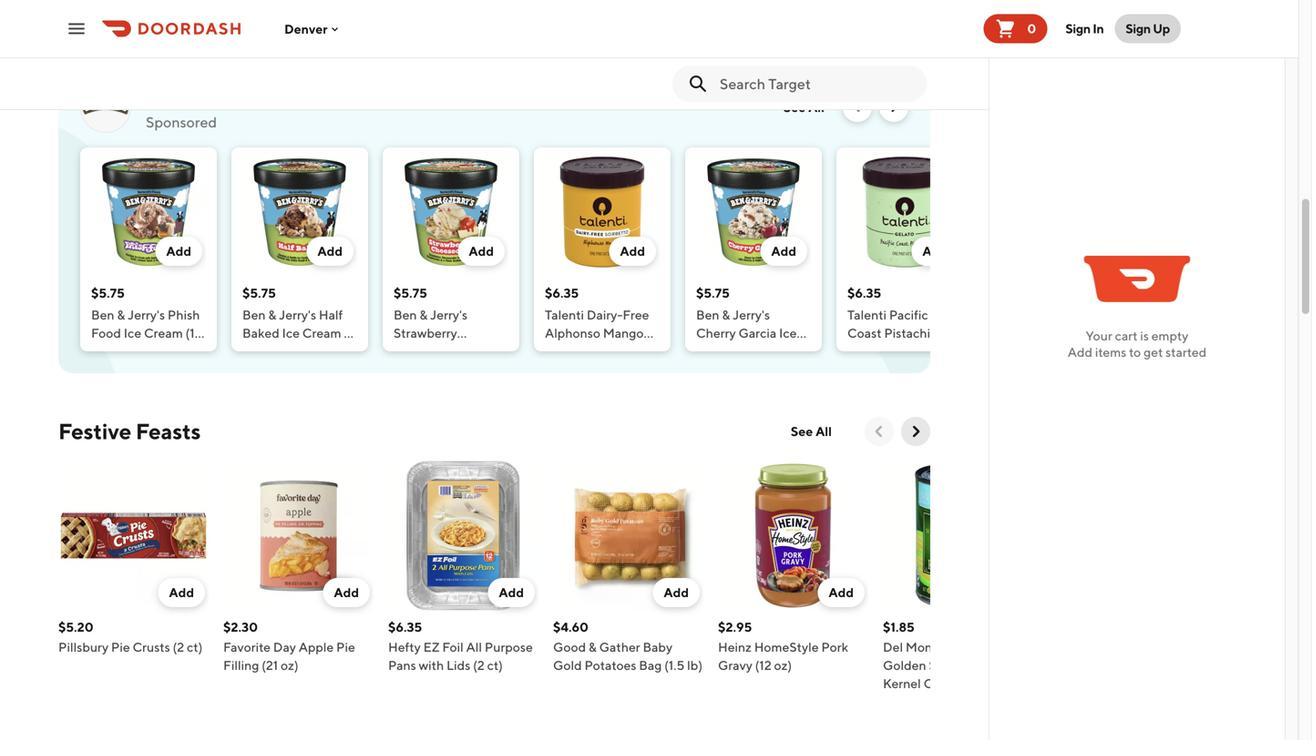 Task type: locate. For each thing, give the bounding box(es) containing it.
add up $5.75 ben & jerry's strawberry cheesecake ice cream (1 pt)
[[469, 244, 494, 259]]

0 horizontal spatial pie
[[111, 640, 130, 655]]

add for $5.75 ben & jerry's strawberry cheesecake ice cream (1 pt)
[[469, 244, 494, 259]]

ben up cherry
[[696, 308, 719, 323]]

talenti dairy-free alphonso mango sorbetto frozen desert (1 pt) image
[[545, 155, 660, 270]]

with
[[419, 658, 444, 673]]

1 horizontal spatial sign
[[1126, 21, 1151, 36]]

ice inside $5.75 ben & jerry's cherry garcia ice cream (1 pt)
[[779, 326, 797, 341]]

0 horizontal spatial sign
[[1066, 21, 1090, 36]]

cream inside $5.75 ben & jerry's phish food ice cream (1 pt)
[[144, 326, 183, 341]]

& inside $5.75 ben & jerry's cherry garcia ice cream (1 pt)
[[722, 308, 730, 323]]

oz) down 'homestyle'
[[774, 658, 792, 673]]

add up half
[[317, 244, 343, 259]]

ben up baked
[[242, 308, 266, 323]]

jerry's inside $5.75 ben & jerry's half baked ice cream (1 pt)
[[279, 308, 316, 323]]

& for garcia
[[722, 308, 730, 323]]

2 horizontal spatial $6.35
[[847, 286, 881, 301]]

pie inside the $2.30 favorite day apple pie filling (21 oz)
[[336, 640, 355, 655]]

sign inside sign up link
[[1126, 21, 1151, 36]]

pt) down garcia
[[749, 344, 766, 359]]

baby
[[643, 640, 673, 655]]

$6.35
[[545, 286, 579, 301], [847, 286, 881, 301], [388, 620, 422, 635]]

$4.60
[[553, 620, 589, 635]]

hefty ez foil all purpose pans with lids (2 ct) image
[[388, 461, 539, 611]]

see
[[783, 100, 806, 115], [791, 424, 813, 439]]

ben inside $5.75 ben & jerry's half baked ice cream (1 pt)
[[242, 308, 266, 323]]

& up baked
[[268, 308, 276, 323]]

$6.35 inside $6.35 hefty ez foil all purpose pans with lids (2 ct)
[[388, 620, 422, 635]]

1 ben from the left
[[91, 308, 114, 323]]

$5.75 ben & jerry's cherry garcia ice cream (1 pt)
[[696, 286, 797, 359]]

1 vertical spatial all
[[816, 424, 832, 439]]

ice inside $5.75 ben & jerry's phish food ice cream (1 pt)
[[124, 326, 141, 341]]

0 horizontal spatial next button of carousel image
[[887, 100, 901, 115]]

1 talenti from the left
[[545, 308, 584, 323]]

0 button
[[984, 14, 1047, 43]]

4 ben from the left
[[696, 308, 719, 323]]

$6.35 up the hefty on the bottom of the page
[[388, 620, 422, 635]]

4 $5.75 from the left
[[696, 286, 730, 301]]

add for $4.60 good & gather baby gold potatoes bag (1.5 lb)
[[664, 585, 689, 600]]

$6.35 talenti dairy-free alphonso mango sorbetto frozen desert (1 pt)
[[545, 286, 649, 377]]

started
[[1166, 345, 1207, 360]]

Search Target search field
[[720, 74, 912, 94]]

next button of carousel image
[[887, 100, 901, 115], [907, 423, 925, 441]]

$5.75
[[91, 286, 125, 301], [242, 286, 276, 301], [394, 286, 427, 301], [696, 286, 730, 301]]

0 horizontal spatial previous button of carousel image
[[850, 100, 865, 115]]

jerry's inside $5.75 ben & jerry's strawberry cheesecake ice cream (1 pt)
[[430, 308, 467, 323]]

jerry's up garcia
[[733, 308, 770, 323]]

see all link
[[773, 93, 836, 122], [780, 417, 843, 446]]

jerry's for cherry
[[733, 308, 770, 323]]

pt) for cheesecake
[[447, 362, 464, 377]]

pt) inside $5.75 ben & jerry's strawberry cheesecake ice cream (1 pt)
[[447, 362, 464, 377]]

0 vertical spatial see all link
[[773, 93, 836, 122]]

0 horizontal spatial sponsored
[[58, 6, 121, 21]]

jerry's inside $5.75 ben & jerry's phish food ice cream (1 pt)
[[128, 308, 165, 323]]

talenti inside "$6.35 talenti pacific coast pistachio gelato (16 oz)"
[[847, 308, 887, 323]]

2 sign from the left
[[1126, 21, 1151, 36]]

ice for $5.75 ben & jerry's cherry garcia ice cream (1 pt)
[[779, 326, 797, 341]]

all
[[808, 100, 825, 115], [816, 424, 832, 439], [466, 640, 482, 655]]

add
[[166, 244, 191, 259], [317, 244, 343, 259], [469, 244, 494, 259], [620, 244, 645, 259], [771, 244, 796, 259], [922, 244, 948, 259], [1068, 345, 1093, 360], [169, 585, 194, 600], [334, 585, 359, 600], [499, 585, 524, 600], [664, 585, 689, 600], [829, 585, 854, 600]]

favorite day apple pie filling (21 oz) image
[[223, 461, 374, 611]]

pie left crusts
[[111, 640, 130, 655]]

&
[[117, 308, 125, 323], [268, 308, 276, 323], [419, 308, 428, 323], [722, 308, 730, 323], [589, 640, 597, 655]]

$5.75 up food
[[91, 286, 125, 301]]

sweet
[[929, 658, 965, 673]]

oz) down day
[[281, 658, 299, 673]]

previous button of carousel image down the search target search box
[[850, 100, 865, 115]]

ben for ben & jerry's strawberry cheesecake ice cream (1 pt)
[[394, 308, 417, 323]]

sponsored
[[58, 6, 121, 21], [146, 113, 217, 131]]

pt) down frozen
[[598, 362, 615, 377]]

crusts
[[133, 640, 170, 655]]

add down your
[[1068, 345, 1093, 360]]

pt) down baked
[[242, 344, 259, 359]]

add up free
[[620, 244, 645, 259]]

2 pie from the left
[[336, 640, 355, 655]]

(1 inside $5.75 ben & jerry's cherry garcia ice cream (1 pt)
[[738, 344, 747, 359]]

& for food
[[117, 308, 125, 323]]

ez
[[423, 640, 440, 655]]

1 horizontal spatial pie
[[336, 640, 355, 655]]

& for baked
[[268, 308, 276, 323]]

1 pie from the left
[[111, 640, 130, 655]]

1 $5.75 from the left
[[91, 286, 125, 301]]

1 vertical spatial ct)
[[487, 658, 503, 673]]

0 horizontal spatial talenti
[[545, 308, 584, 323]]

1 horizontal spatial talenti
[[847, 308, 887, 323]]

& inside $5.75 ben & jerry's half baked ice cream (1 pt)
[[268, 308, 276, 323]]

ice
[[146, 84, 176, 110], [124, 326, 141, 341], [282, 326, 300, 341], [779, 326, 797, 341], [468, 344, 485, 359]]

1 vertical spatial next button of carousel image
[[907, 423, 925, 441]]

ben up food
[[91, 308, 114, 323]]

$5.75 inside $5.75 ben & jerry's strawberry cheesecake ice cream (1 pt)
[[394, 286, 427, 301]]

ct) down 'purpose'
[[487, 658, 503, 673]]

jerry's up strawberry
[[430, 308, 467, 323]]

talenti up alphonso
[[545, 308, 584, 323]]

ct)
[[187, 640, 203, 655], [487, 658, 503, 673]]

oz)
[[909, 344, 927, 359], [281, 658, 299, 673], [774, 658, 792, 673], [883, 695, 901, 710]]

jerry's left half
[[279, 308, 316, 323]]

add for $6.35 hefty ez foil all purpose pans with lids (2 ct)
[[499, 585, 524, 600]]

ben for ben & jerry's phish food ice cream (1 pt)
[[91, 308, 114, 323]]

ct) right crusts
[[187, 640, 203, 655]]

ben up strawberry
[[394, 308, 417, 323]]

0 horizontal spatial (2
[[173, 640, 184, 655]]

jerry's
[[128, 308, 165, 323], [279, 308, 316, 323], [430, 308, 467, 323], [733, 308, 770, 323]]

(1 inside $5.75 ben & jerry's phish food ice cream (1 pt)
[[185, 326, 195, 341]]

$2.95
[[718, 620, 752, 635]]

previous button of carousel image
[[850, 100, 865, 115], [870, 423, 888, 441]]

& right good on the bottom of page
[[589, 640, 597, 655]]

1 vertical spatial see all
[[791, 424, 832, 439]]

talenti inside $6.35 talenti dairy-free alphonso mango sorbetto frozen desert (1 pt)
[[545, 308, 584, 323]]

(2 inside $6.35 hefty ez foil all purpose pans with lids (2 ct)
[[473, 658, 485, 673]]

see all for the top "see all" link
[[783, 100, 825, 115]]

(12
[[755, 658, 772, 673]]

ben & jerry's half baked ice cream (1 pt) image
[[242, 155, 357, 270]]

& inside $4.60 good & gather baby gold potatoes bag (1.5 lb)
[[589, 640, 597, 655]]

0 vertical spatial previous button of carousel image
[[850, 100, 865, 115]]

(1 right desert
[[586, 362, 596, 377]]

(1 left strawberry
[[344, 326, 353, 341]]

get
[[1144, 345, 1163, 360]]

2 $5.75 from the left
[[242, 286, 276, 301]]

$4.60 good & gather baby gold potatoes bag (1.5 lb)
[[553, 620, 703, 673]]

& up strawberry
[[419, 308, 428, 323]]

cream inside $5.75 ben & jerry's strawberry cheesecake ice cream (1 pt)
[[394, 362, 433, 377]]

ben inside $5.75 ben & jerry's cherry garcia ice cream (1 pt)
[[696, 308, 719, 323]]

$5.75 up cherry
[[696, 286, 730, 301]]

& up cherry
[[722, 308, 730, 323]]

1 horizontal spatial $6.35
[[545, 286, 579, 301]]

0 vertical spatial sponsored
[[58, 6, 121, 21]]

$5.75 for $5.75 ben & jerry's half baked ice cream (1 pt)
[[242, 286, 276, 301]]

$5.75 inside $5.75 ben & jerry's phish food ice cream (1 pt)
[[91, 286, 125, 301]]

(1 down garcia
[[738, 344, 747, 359]]

$6.35 up alphonso
[[545, 286, 579, 301]]

0 vertical spatial ct)
[[187, 640, 203, 655]]

in
[[1093, 21, 1104, 36]]

0 vertical spatial see
[[783, 100, 806, 115]]

1 jerry's from the left
[[128, 308, 165, 323]]

0 horizontal spatial ct)
[[187, 640, 203, 655]]

$6.35 inside $6.35 talenti dairy-free alphonso mango sorbetto frozen desert (1 pt)
[[545, 286, 579, 301]]

festive feasts link
[[58, 417, 201, 446]]

cream inside ice cream favorites sponsored
[[181, 84, 248, 110]]

jerry's inside $5.75 ben & jerry's cherry garcia ice cream (1 pt)
[[733, 308, 770, 323]]

3 ben from the left
[[394, 308, 417, 323]]

add for $2.30 favorite day apple pie filling (21 oz)
[[334, 585, 359, 600]]

0 vertical spatial see all
[[783, 100, 825, 115]]

jerry's left phish
[[128, 308, 165, 323]]

add for $5.20 pillsbury pie crusts (2 ct)
[[169, 585, 194, 600]]

$6.35 hefty ez foil all purpose pans with lids (2 ct)
[[388, 620, 533, 673]]

$5.75 inside $5.75 ben & jerry's half baked ice cream (1 pt)
[[242, 286, 276, 301]]

cream down half
[[302, 326, 341, 341]]

ben inside $5.75 ben & jerry's strawberry cheesecake ice cream (1 pt)
[[394, 308, 417, 323]]

cream down phish
[[144, 326, 183, 341]]

cream down cheesecake
[[394, 362, 433, 377]]

cream
[[181, 84, 248, 110], [144, 326, 183, 341], [302, 326, 341, 341], [696, 344, 735, 359], [394, 362, 433, 377]]

& inside $5.75 ben & jerry's strawberry cheesecake ice cream (1 pt)
[[419, 308, 428, 323]]

2 talenti from the left
[[847, 308, 887, 323]]

1 horizontal spatial sponsored
[[146, 113, 217, 131]]

add up phish
[[166, 244, 191, 259]]

$5.75 for $5.75 ben & jerry's cherry garcia ice cream (1 pt)
[[696, 286, 730, 301]]

oz) inside "$6.35 talenti pacific coast pistachio gelato (16 oz)"
[[909, 344, 927, 359]]

(1 inside $5.75 ben & jerry's half baked ice cream (1 pt)
[[344, 326, 353, 341]]

1 horizontal spatial (2
[[473, 658, 485, 673]]

2 vertical spatial all
[[466, 640, 482, 655]]

frozen
[[599, 344, 639, 359]]

add up crusts
[[169, 585, 194, 600]]

1 vertical spatial sponsored
[[146, 113, 217, 131]]

$6.35 for $6.35 talenti pacific coast pistachio gelato (16 oz)
[[847, 286, 881, 301]]

$6.35 up coast
[[847, 286, 881, 301]]

add up the pacific
[[922, 244, 948, 259]]

1 horizontal spatial ct)
[[487, 658, 503, 673]]

add for $5.75 ben & jerry's cherry garcia ice cream (1 pt)
[[771, 244, 796, 259]]

pie right apple
[[336, 640, 355, 655]]

your cart is empty add items to get started
[[1068, 328, 1207, 360]]

3 $5.75 from the left
[[394, 286, 427, 301]]

pie inside $5.20 pillsbury pie crusts (2 ct)
[[111, 640, 130, 655]]

add for $5.75 ben & jerry's half baked ice cream (1 pt)
[[317, 244, 343, 259]]

(1 for strawberry
[[435, 362, 444, 377]]

4 jerry's from the left
[[733, 308, 770, 323]]

favorites
[[252, 84, 345, 110]]

desert
[[545, 362, 584, 377]]

add up baby
[[664, 585, 689, 600]]

cream left favorites
[[181, 84, 248, 110]]

sign inside sign in link
[[1066, 21, 1090, 36]]

& up food
[[117, 308, 125, 323]]

& inside $5.75 ben & jerry's phish food ice cream (1 pt)
[[117, 308, 125, 323]]

add up pork
[[829, 585, 854, 600]]

$6.35 for $6.35 hefty ez foil all purpose pans with lids (2 ct)
[[388, 620, 422, 635]]

$6.35 inside "$6.35 talenti pacific coast pistachio gelato (16 oz)"
[[847, 286, 881, 301]]

add up $5.75 ben & jerry's cherry garcia ice cream (1 pt)
[[771, 244, 796, 259]]

talenti
[[545, 308, 584, 323], [847, 308, 887, 323]]

ice inside $5.75 ben & jerry's half baked ice cream (1 pt)
[[282, 326, 300, 341]]

add for $6.35 talenti pacific coast pistachio gelato (16 oz)
[[922, 244, 948, 259]]

ben & jerry's strawberry cheesecake ice cream (1 pt) image
[[394, 155, 508, 270]]

0 horizontal spatial $6.35
[[388, 620, 422, 635]]

cream down cherry
[[696, 344, 735, 359]]

1 horizontal spatial next button of carousel image
[[907, 423, 925, 441]]

hefty
[[388, 640, 421, 655]]

1 vertical spatial (2
[[473, 658, 485, 673]]

(2 right crusts
[[173, 640, 184, 655]]

$5.75 up strawberry
[[394, 286, 427, 301]]

pt) inside $5.75 ben & jerry's half baked ice cream (1 pt)
[[242, 344, 259, 359]]

3 jerry's from the left
[[430, 308, 467, 323]]

empty
[[1151, 328, 1189, 344]]

add up the $2.30 favorite day apple pie filling (21 oz)
[[334, 585, 359, 600]]

oz) down pistachio at right
[[909, 344, 927, 359]]

(1 inside $5.75 ben & jerry's strawberry cheesecake ice cream (1 pt)
[[435, 362, 444, 377]]

denver button
[[284, 21, 342, 36]]

all for the top "see all" link
[[808, 100, 825, 115]]

jerry's for half
[[279, 308, 316, 323]]

golden
[[883, 658, 926, 673]]

all inside $6.35 hefty ez foil all purpose pans with lids (2 ct)
[[466, 640, 482, 655]]

festive
[[58, 419, 131, 445]]

$5.75 up baked
[[242, 286, 276, 301]]

0 vertical spatial (2
[[173, 640, 184, 655]]

apple
[[299, 640, 334, 655]]

pt) inside $5.75 ben & jerry's cherry garcia ice cream (1 pt)
[[749, 344, 766, 359]]

$5.75 for $5.75 ben & jerry's phish food ice cream (1 pt)
[[91, 286, 125, 301]]

pillsbury pie crusts (2 ct) image
[[58, 461, 209, 611]]

sign left the in
[[1066, 21, 1090, 36]]

1 sign from the left
[[1066, 21, 1090, 36]]

pt)
[[91, 344, 108, 359], [242, 344, 259, 359], [749, 344, 766, 359], [447, 362, 464, 377], [598, 362, 615, 377]]

ice for $5.75 ben & jerry's phish food ice cream (1 pt)
[[124, 326, 141, 341]]

ice inside $5.75 ben & jerry's strawberry cheesecake ice cream (1 pt)
[[468, 344, 485, 359]]

$5.75 for $5.75 ben & jerry's strawberry cheesecake ice cream (1 pt)
[[394, 286, 427, 301]]

sign for sign up
[[1126, 21, 1151, 36]]

pt) down food
[[91, 344, 108, 359]]

pt) for baked
[[242, 344, 259, 359]]

ben & jerry's phish food ice cream (1 pt) image
[[91, 155, 206, 270]]

(1 down phish
[[185, 326, 195, 341]]

ben inside $5.75 ben & jerry's phish food ice cream (1 pt)
[[91, 308, 114, 323]]

1 vertical spatial previous button of carousel image
[[870, 423, 888, 441]]

favorite
[[223, 640, 271, 655]]

bag
[[639, 658, 662, 673]]

$5.75 inside $5.75 ben & jerry's cherry garcia ice cream (1 pt)
[[696, 286, 730, 301]]

pt) for garcia
[[749, 344, 766, 359]]

2 ben from the left
[[242, 308, 266, 323]]

gelato
[[847, 344, 887, 359]]

pt) inside $5.75 ben & jerry's phish food ice cream (1 pt)
[[91, 344, 108, 359]]

2 jerry's from the left
[[279, 308, 316, 323]]

previous button of carousel image down gelato
[[870, 423, 888, 441]]

cherry
[[696, 326, 736, 341]]

all for the bottom "see all" link
[[816, 424, 832, 439]]

sign left up
[[1126, 21, 1151, 36]]

add for $2.95 heinz homestyle pork gravy (12 oz)
[[829, 585, 854, 600]]

half
[[319, 308, 343, 323]]

up
[[1153, 21, 1170, 36]]

add up 'purpose'
[[499, 585, 524, 600]]

0 vertical spatial all
[[808, 100, 825, 115]]

$1.85
[[883, 620, 915, 635]]

1 horizontal spatial previous button of carousel image
[[870, 423, 888, 441]]

pt) down cheesecake
[[447, 362, 464, 377]]

good & gather baby gold potatoes bag (1.5 lb) image
[[553, 461, 703, 611]]

cream inside $5.75 ben & jerry's cherry garcia ice cream (1 pt)
[[696, 344, 735, 359]]

ice inside ice cream favorites sponsored
[[146, 84, 176, 110]]

(1 down cheesecake
[[435, 362, 444, 377]]

potatoes
[[584, 658, 636, 673]]

cream inside $5.75 ben & jerry's half baked ice cream (1 pt)
[[302, 326, 341, 341]]

denver
[[284, 21, 327, 36]]

(2 right lids
[[473, 658, 485, 673]]

jerry's for phish
[[128, 308, 165, 323]]

talenti up coast
[[847, 308, 887, 323]]

oz) down the kernel at the right bottom of page
[[883, 695, 901, 710]]

ben for ben & jerry's half baked ice cream (1 pt)
[[242, 308, 266, 323]]

ice for $5.75 ben & jerry's strawberry cheesecake ice cream (1 pt)
[[468, 344, 485, 359]]

homestyle
[[754, 640, 819, 655]]



Task type: describe. For each thing, give the bounding box(es) containing it.
items
[[1095, 345, 1127, 360]]

ben for ben & jerry's cherry garcia ice cream (1 pt)
[[696, 308, 719, 323]]

(21
[[262, 658, 278, 673]]

filling
[[223, 658, 259, 673]]

free
[[623, 308, 649, 323]]

phish
[[168, 308, 200, 323]]

& for cheesecake
[[419, 308, 428, 323]]

ct) inside $5.20 pillsbury pie crusts (2 ct)
[[187, 640, 203, 655]]

add for $6.35 talenti dairy-free alphonso mango sorbetto frozen desert (1 pt)
[[620, 244, 645, 259]]

foil
[[442, 640, 464, 655]]

cream for $5.75 ben & jerry's strawberry cheesecake ice cream (1 pt)
[[394, 362, 433, 377]]

(15.25
[[981, 677, 1017, 692]]

ice for $5.75 ben & jerry's half baked ice cream (1 pt)
[[282, 326, 300, 341]]

add inside 'your cart is empty add items to get started'
[[1068, 345, 1093, 360]]

cheesecake
[[394, 344, 465, 359]]

lb)
[[687, 658, 703, 673]]

monte
[[906, 640, 944, 655]]

purpose
[[485, 640, 533, 655]]

your
[[1086, 328, 1112, 344]]

jerry's for strawberry
[[430, 308, 467, 323]]

kernel
[[883, 677, 921, 692]]

add for $5.75 ben & jerry's phish food ice cream (1 pt)
[[166, 244, 191, 259]]

cut
[[982, 640, 1004, 655]]

pt) inside $6.35 talenti dairy-free alphonso mango sorbetto frozen desert (1 pt)
[[598, 362, 615, 377]]

(1 for half
[[344, 326, 353, 341]]

talenti for talenti pacific coast pistachio gelato (16 oz)
[[847, 308, 887, 323]]

$2.30 favorite day apple pie filling (21 oz)
[[223, 620, 355, 673]]

good
[[553, 640, 586, 655]]

day
[[273, 640, 296, 655]]

heinz
[[718, 640, 752, 655]]

(16
[[889, 344, 906, 359]]

feasts
[[136, 419, 201, 445]]

sorbetto
[[545, 344, 596, 359]]

mango
[[603, 326, 644, 341]]

heinz homestyle pork gravy (12 oz) image
[[718, 461, 868, 611]]

whole
[[968, 658, 1007, 673]]

gold
[[553, 658, 582, 673]]

garcia
[[738, 326, 777, 341]]

$1.85 del monte fresh cut golden sweet whole kernel corn can (15.25 oz)
[[883, 620, 1017, 710]]

oz) inside '$1.85 del monte fresh cut golden sweet whole kernel corn can (15.25 oz)'
[[883, 695, 901, 710]]

previous button of carousel image for the bottom the next button of carousel icon
[[870, 423, 888, 441]]

gather
[[599, 640, 640, 655]]

coast
[[847, 326, 882, 341]]

can
[[955, 677, 979, 692]]

open menu image
[[66, 18, 87, 40]]

cream for $5.75 ben & jerry's half baked ice cream (1 pt)
[[302, 326, 341, 341]]

(1 for cherry
[[738, 344, 747, 359]]

cart
[[1115, 328, 1138, 344]]

& for gold
[[589, 640, 597, 655]]

pork
[[821, 640, 848, 655]]

is
[[1140, 328, 1149, 344]]

(1 inside $6.35 talenti dairy-free alphonso mango sorbetto frozen desert (1 pt)
[[586, 362, 596, 377]]

gravy
[[718, 658, 753, 673]]

0
[[1027, 21, 1036, 36]]

sponsored inside ice cream favorites sponsored
[[146, 113, 217, 131]]

(1 for phish
[[185, 326, 195, 341]]

festive feasts
[[58, 419, 201, 445]]

alphonso
[[545, 326, 600, 341]]

pans
[[388, 658, 416, 673]]

$5.75 ben & jerry's phish food ice cream (1 pt)
[[91, 286, 200, 359]]

cream for $5.75 ben & jerry's cherry garcia ice cream (1 pt)
[[696, 344, 735, 359]]

cream for $5.75 ben & jerry's phish food ice cream (1 pt)
[[144, 326, 183, 341]]

pacific
[[889, 308, 928, 323]]

$2.95 heinz homestyle pork gravy (12 oz)
[[718, 620, 848, 673]]

lids
[[447, 658, 470, 673]]

(1.5
[[664, 658, 685, 673]]

$5.75 ben & jerry's half baked ice cream (1 pt)
[[242, 286, 353, 359]]

$6.35 talenti pacific coast pistachio gelato (16 oz)
[[847, 286, 938, 359]]

del
[[883, 640, 903, 655]]

pt) for food
[[91, 344, 108, 359]]

dairy-
[[587, 308, 623, 323]]

1 vertical spatial see
[[791, 424, 813, 439]]

sign up
[[1126, 21, 1170, 36]]

talenti pacific coast pistachio gelato (16 oz) image
[[847, 155, 962, 270]]

0 vertical spatial next button of carousel image
[[887, 100, 901, 115]]

ct) inside $6.35 hefty ez foil all purpose pans with lids (2 ct)
[[487, 658, 503, 673]]

oz) inside the $2.30 favorite day apple pie filling (21 oz)
[[281, 658, 299, 673]]

ben & jerry's cherry garcia ice cream (1 pt) image
[[696, 155, 811, 270]]

oz) inside $2.95 heinz homestyle pork gravy (12 oz)
[[774, 658, 792, 673]]

baked
[[242, 326, 279, 341]]

(2 inside $5.20 pillsbury pie crusts (2 ct)
[[173, 640, 184, 655]]

sign up link
[[1115, 14, 1181, 43]]

1 vertical spatial see all link
[[780, 417, 843, 446]]

to
[[1129, 345, 1141, 360]]

previous button of carousel image for topmost the next button of carousel icon
[[850, 100, 865, 115]]

$6.35 for $6.35 talenti dairy-free alphonso mango sorbetto frozen desert (1 pt)
[[545, 286, 579, 301]]

sign in
[[1066, 21, 1104, 36]]

see all for the bottom "see all" link
[[791, 424, 832, 439]]

corn
[[924, 677, 953, 692]]

sign in link
[[1055, 10, 1115, 47]]

sign for sign in
[[1066, 21, 1090, 36]]

pillsbury
[[58, 640, 109, 655]]

food
[[91, 326, 121, 341]]

strawberry
[[394, 326, 457, 341]]

fresh
[[947, 640, 979, 655]]

$2.30
[[223, 620, 258, 635]]

$5.20
[[58, 620, 94, 635]]

$5.75 ben & jerry's strawberry cheesecake ice cream (1 pt)
[[394, 286, 485, 377]]

pistachio
[[884, 326, 938, 341]]

$5.20 pillsbury pie crusts (2 ct)
[[58, 620, 203, 655]]

talenti for talenti dairy-free alphonso mango sorbetto frozen desert (1 pt)
[[545, 308, 584, 323]]

ice cream favorites sponsored
[[146, 84, 345, 131]]



Task type: vqa. For each thing, say whether or not it's contained in the screenshot.
"Gelato"
yes



